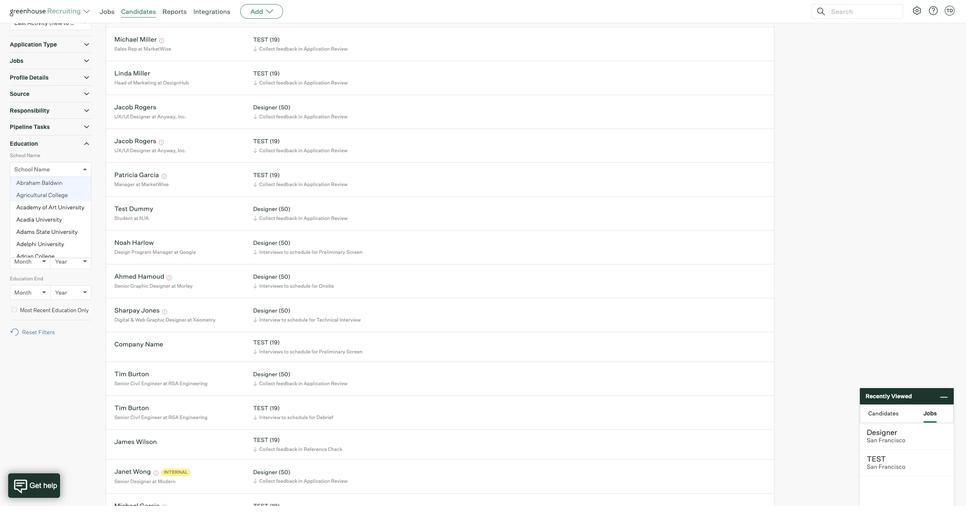 Task type: locate. For each thing, give the bounding box(es) containing it.
interviews to schedule for preliminary screen link down interview to schedule for technical interview link
[[252, 348, 365, 356]]

agricultural
[[16, 192, 47, 198]]

schedule up test (19) collect feedback in reference check on the left of the page
[[287, 415, 308, 421]]

3 (50) from the top
[[279, 240, 291, 247]]

miller up the sales rep at marketwise
[[140, 35, 157, 43]]

ahmed hamoud
[[114, 273, 164, 281]]

civil for test (19)
[[130, 415, 140, 421]]

degree up 'agricultural'
[[10, 183, 27, 189]]

0 vertical spatial miller
[[140, 35, 157, 43]]

to inside the test (19) interviews to schedule for preliminary screen
[[284, 349, 289, 355]]

of down linda miller link
[[128, 80, 132, 86]]

4 designer (50) collect feedback in application review from the top
[[253, 469, 348, 485]]

4 review from the top
[[331, 148, 348, 154]]

schedule inside designer (50) interview to schedule for technical interview
[[287, 317, 308, 323]]

8 feedback from the top
[[276, 447, 298, 453]]

1 tim from the top
[[114, 370, 127, 379]]

for inside designer (50) interviews to schedule for preliminary screen
[[312, 249, 318, 255]]

xeometry
[[193, 317, 216, 323]]

schedule up designer (50) interviews to schedule for onsite
[[290, 249, 311, 255]]

candidates link
[[121, 7, 156, 16]]

to inside designer (50) interviews to schedule for onsite
[[284, 283, 289, 289]]

2 month from the top
[[14, 289, 32, 296]]

4 (19) from the top
[[270, 172, 280, 179]]

francisco inside "designer san francisco"
[[879, 437, 906, 445]]

degree up academy
[[14, 197, 34, 204]]

0 vertical spatial interviews
[[259, 249, 283, 255]]

(50) for student at n/a
[[279, 206, 291, 213]]

preliminary down technical
[[319, 349, 345, 355]]

designer (50) interview to schedule for technical interview
[[253, 307, 361, 323]]

jacob
[[114, 103, 133, 111], [114, 137, 133, 145]]

tim up james at the bottom left of page
[[114, 404, 127, 413]]

0 vertical spatial jacob rogers link
[[114, 103, 156, 113]]

college up art
[[48, 192, 68, 198]]

1 review from the top
[[331, 46, 348, 52]]

interviews for designer (50) interviews to schedule for preliminary screen
[[259, 249, 283, 255]]

1 (50) from the top
[[279, 104, 291, 111]]

0 vertical spatial rogers
[[135, 103, 156, 111]]

tim burton link for designer
[[114, 370, 149, 380]]

noah harlow design program manager at google
[[114, 239, 196, 255]]

anyway, up jacob rogers has been in application review for more than 5 days image
[[157, 114, 177, 120]]

5 review from the top
[[331, 181, 348, 188]]

rogers down marketing
[[135, 103, 156, 111]]

1 vertical spatial manager
[[153, 249, 173, 255]]

interviews inside designer (50) interviews to schedule for preliminary screen
[[259, 249, 283, 255]]

None field
[[14, 163, 16, 176]]

0 vertical spatial tim
[[114, 370, 127, 379]]

(includes
[[10, 4, 31, 10]]

to up designer (50) interview to schedule for technical interview
[[284, 283, 289, 289]]

test dummy student at n/a
[[114, 205, 153, 221]]

1 interviews from the top
[[259, 249, 283, 255]]

linda miller head of marketing at designhub
[[114, 69, 189, 86]]

rogers
[[135, 103, 156, 111], [135, 137, 156, 145]]

review for 1st collect feedback in application review "link" from the bottom of the page
[[331, 479, 348, 485]]

jobs inside tab list
[[924, 410, 937, 417]]

1 vertical spatial college
[[35, 253, 55, 260]]

1 vertical spatial ux/ui
[[114, 148, 129, 154]]

test (19) collect feedback in application review
[[253, 36, 348, 52], [253, 70, 348, 86], [253, 138, 348, 154], [253, 172, 348, 188]]

san up test san francisco
[[867, 437, 878, 445]]

8 review from the top
[[331, 479, 348, 485]]

tim burton link for test
[[114, 404, 149, 414]]

to for designer (50) interviews to schedule for preliminary screen
[[284, 249, 289, 255]]

to inside test (19) interview to schedule for debrief
[[282, 415, 286, 421]]

schedule up the test (19) interviews to schedule for preliminary screen
[[287, 317, 308, 323]]

anyway, inside jacob rogers ux/ui designer at anyway, inc.
[[157, 114, 177, 120]]

schedule inside designer (50) interviews to schedule for preliminary screen
[[290, 249, 311, 255]]

to left old)
[[64, 19, 69, 26]]

2 preliminary from the top
[[319, 349, 345, 355]]

2 tim burton senior civil engineer at rsa engineering from the top
[[114, 404, 208, 421]]

candidates up michael miller
[[121, 7, 156, 16]]

0 vertical spatial screen
[[347, 249, 363, 255]]

1 engineering from the top
[[180, 381, 208, 387]]

&
[[131, 317, 134, 323]]

(50) inside designer (50) interview to schedule for technical interview
[[279, 307, 291, 314]]

1 vertical spatial interviews
[[259, 283, 283, 289]]

james wilson
[[114, 438, 157, 446]]

1 month from the top
[[14, 258, 32, 265]]

jacob inside jacob rogers ux/ui designer at anyway, inc.
[[114, 103, 133, 111]]

miller up marketing
[[133, 69, 150, 77]]

0 vertical spatial engineering
[[180, 381, 208, 387]]

2 in from the top
[[299, 80, 303, 86]]

0 vertical spatial engineer
[[141, 381, 162, 387]]

college down start
[[35, 253, 55, 260]]

2 tim burton link from the top
[[114, 404, 149, 414]]

month
[[14, 258, 32, 265], [14, 289, 32, 296]]

san inside test san francisco
[[867, 464, 878, 471]]

francisco for test
[[879, 464, 906, 471]]

name up baldwin on the left top of the page
[[34, 166, 50, 173]]

inc. inside jacob rogers ux/ui designer at anyway, inc.
[[178, 114, 186, 120]]

2 francisco from the top
[[879, 464, 906, 471]]

last activity (new to old) option
[[14, 19, 81, 26]]

0 horizontal spatial manager
[[114, 181, 135, 188]]

rsa for test (19)
[[169, 415, 179, 421]]

0 horizontal spatial jobs
[[10, 57, 23, 64]]

schedule left onsite
[[290, 283, 311, 289]]

2 civil from the top
[[130, 415, 140, 421]]

senior
[[114, 283, 129, 289], [114, 381, 129, 387], [114, 415, 129, 421], [114, 479, 129, 485]]

and
[[52, 4, 60, 10]]

michael miller link
[[114, 35, 157, 45]]

7 (19) from the top
[[270, 437, 280, 444]]

miller inside linda miller head of marketing at designhub
[[133, 69, 150, 77]]

adams state university
[[16, 228, 78, 235]]

patricia garcia has been in application review for more than 5 days image
[[160, 174, 168, 179]]

in
[[299, 46, 303, 52], [299, 80, 303, 86], [299, 114, 303, 120], [299, 148, 303, 154], [299, 181, 303, 188], [299, 215, 303, 221], [299, 381, 303, 387], [299, 447, 303, 453], [299, 479, 303, 485]]

0 vertical spatial jacob
[[114, 103, 133, 111]]

1 vertical spatial year
[[55, 289, 67, 296]]

michael
[[114, 35, 138, 43]]

to up designer (50) interviews to schedule for onsite
[[284, 249, 289, 255]]

sales rep at marketwise
[[114, 46, 171, 52]]

program
[[132, 249, 152, 255]]

month down education end
[[14, 289, 32, 296]]

1 tim burton link from the top
[[114, 370, 149, 380]]

greenhouse recruiting image
[[10, 7, 83, 16]]

3 feedback from the top
[[276, 114, 298, 120]]

application
[[10, 41, 42, 48], [304, 46, 330, 52], [304, 80, 330, 86], [304, 114, 330, 120], [304, 148, 330, 154], [304, 181, 330, 188], [304, 215, 330, 221], [304, 381, 330, 387], [304, 479, 330, 485]]

5 feedback from the top
[[276, 181, 298, 188]]

2 engineer from the top
[[141, 415, 162, 421]]

1 designer (50) collect feedback in application review from the top
[[253, 104, 348, 120]]

school down pipeline
[[10, 153, 26, 159]]

interviews for test (19) interviews to schedule for preliminary screen
[[259, 349, 283, 355]]

0 vertical spatial inc.
[[178, 114, 186, 120]]

francisco down "designer san francisco"
[[879, 464, 906, 471]]

preliminary up onsite
[[319, 249, 345, 255]]

1 ux/ui from the top
[[114, 114, 129, 120]]

1 collect from the top
[[259, 46, 275, 52]]

0 vertical spatial burton
[[128, 370, 149, 379]]

schedule for designer (50) interview to schedule for technical interview
[[287, 317, 308, 323]]

of left art
[[42, 204, 47, 211]]

1 jacob rogers link from the top
[[114, 103, 156, 113]]

manager right the program at the left
[[153, 249, 173, 255]]

0 vertical spatial graphic
[[130, 283, 149, 289]]

test (19) interviews to schedule for preliminary screen
[[253, 339, 363, 355]]

1 horizontal spatial of
[[128, 80, 132, 86]]

(50) inside designer (50) interviews to schedule for onsite
[[279, 274, 291, 281]]

schedule inside test (19) interview to schedule for debrief
[[287, 415, 308, 421]]

1 vertical spatial rsa
[[169, 415, 179, 421]]

test (19) collect feedback in application review for jacob rogers
[[253, 138, 348, 154]]

2 vertical spatial interviews
[[259, 349, 283, 355]]

0 horizontal spatial of
[[42, 204, 47, 211]]

rogers for jacob rogers
[[135, 137, 156, 145]]

tab list
[[861, 405, 954, 423]]

5 in from the top
[[299, 181, 303, 188]]

1 civil from the top
[[130, 381, 140, 387]]

0 vertical spatial manager
[[114, 181, 135, 188]]

interview for (19)
[[259, 415, 281, 421]]

none field inside school name element
[[14, 163, 16, 176]]

san down "designer san francisco"
[[867, 464, 878, 471]]

adelphi university
[[16, 241, 64, 248]]

1 (19) from the top
[[270, 36, 280, 43]]

2 interviews to schedule for preliminary screen link from the top
[[252, 348, 365, 356]]

month for start
[[14, 258, 32, 265]]

(50) for digital & web graphic designer at xeometry
[[279, 307, 291, 314]]

1 vertical spatial of
[[42, 204, 47, 211]]

of
[[128, 80, 132, 86], [42, 204, 47, 211]]

1 vertical spatial month
[[14, 289, 32, 296]]

inc.
[[178, 114, 186, 120], [178, 148, 186, 154]]

2 rsa from the top
[[169, 415, 179, 421]]

month down education start
[[14, 258, 32, 265]]

review for 5th collect feedback in application review "link" from the top of the page
[[331, 181, 348, 188]]

most
[[20, 307, 32, 314]]

ux/ui up jacob rogers
[[114, 114, 129, 120]]

month for end
[[14, 289, 32, 296]]

francisco inside test san francisco
[[879, 464, 906, 471]]

1 vertical spatial jacob
[[114, 137, 133, 145]]

patricia garcia link
[[114, 171, 159, 180]]

year down adelphi university option
[[55, 258, 67, 265]]

4 test (19) collect feedback in application review from the top
[[253, 172, 348, 188]]

for
[[312, 249, 318, 255], [312, 283, 318, 289], [309, 317, 316, 323], [312, 349, 318, 355], [309, 415, 316, 421]]

school up abraham
[[14, 166, 33, 173]]

rogers inside jacob rogers ux/ui designer at anyway, inc.
[[135, 103, 156, 111]]

1 rsa from the top
[[169, 381, 179, 387]]

0 vertical spatial marketwise
[[144, 46, 171, 52]]

screen
[[347, 249, 363, 255], [347, 349, 363, 355]]

university down acadia university option on the top of the page
[[51, 228, 78, 235]]

abraham baldwin agricultural college option
[[10, 177, 91, 201]]

0 vertical spatial tim burton link
[[114, 370, 149, 380]]

for for test (19) interviews to schedule for preliminary screen
[[312, 349, 318, 355]]

7 collect from the top
[[259, 381, 275, 387]]

for inside the test (19) interviews to schedule for preliminary screen
[[312, 349, 318, 355]]

designer (50) collect feedback in application review for rogers
[[253, 104, 348, 120]]

1 vertical spatial tim burton link
[[114, 404, 149, 414]]

(19) for sales rep at marketwise
[[270, 36, 280, 43]]

san
[[867, 437, 878, 445], [867, 464, 878, 471]]

4 feedback from the top
[[276, 148, 298, 154]]

1 vertical spatial anyway,
[[157, 148, 177, 154]]

discipline down the acadia
[[14, 228, 41, 234]]

schedule inside designer (50) interviews to schedule for onsite
[[290, 283, 311, 289]]

1 vertical spatial burton
[[128, 404, 149, 413]]

education for education end
[[10, 276, 33, 282]]

university inside acadia university option
[[36, 216, 62, 223]]

1 vertical spatial rogers
[[135, 137, 156, 145]]

school
[[10, 153, 26, 159], [14, 166, 33, 173]]

screen inside designer (50) interviews to schedule for preliminary screen
[[347, 249, 363, 255]]

senior graphic designer at morley
[[114, 283, 193, 289]]

graphic down jones at the left
[[147, 317, 165, 323]]

1 vertical spatial miller
[[133, 69, 150, 77]]

1 vertical spatial screen
[[347, 349, 363, 355]]

3 test (19) collect feedback in application review from the top
[[253, 138, 348, 154]]

jacob rogers link down marketing
[[114, 103, 156, 113]]

preliminary inside the test (19) interviews to schedule for preliminary screen
[[319, 349, 345, 355]]

interviews inside designer (50) interviews to schedule for onsite
[[259, 283, 283, 289]]

baldwin
[[42, 179, 62, 186]]

0 horizontal spatial candidates
[[121, 7, 156, 16]]

6 review from the top
[[331, 215, 348, 221]]

anyway, down jacob rogers has been in application review for more than 5 days image
[[157, 148, 177, 154]]

1 screen from the top
[[347, 249, 363, 255]]

for inside test (19) interview to schedule for debrief
[[309, 415, 316, 421]]

6 in from the top
[[299, 215, 303, 221]]

interviews to schedule for preliminary screen link up designer (50) interviews to schedule for onsite
[[252, 248, 365, 256]]

(19) inside test (19) collect feedback in reference check
[[270, 437, 280, 444]]

senior down janet
[[114, 479, 129, 485]]

1 jacob from the top
[[114, 103, 133, 111]]

internal
[[164, 470, 188, 476]]

civil down company name link
[[130, 381, 140, 387]]

9 in from the top
[[299, 479, 303, 485]]

1 inc. from the top
[[178, 114, 186, 120]]

3 (19) from the top
[[270, 138, 280, 145]]

reset
[[22, 329, 37, 336]]

list box
[[10, 177, 91, 263]]

1 horizontal spatial jobs
[[100, 7, 115, 16]]

manager inside noah harlow design program manager at google
[[153, 249, 173, 255]]

(19) for head of marketing at designhub
[[270, 70, 280, 77]]

to for test (19) interview to schedule for debrief
[[282, 415, 286, 421]]

1 preliminary from the top
[[319, 249, 345, 255]]

marketwise down 'michael miller has been in application review for more than 5 days' image
[[144, 46, 171, 52]]

for left 'debrief'
[[309, 415, 316, 421]]

1 rogers from the top
[[135, 103, 156, 111]]

screen inside the test (19) interviews to schedule for preliminary screen
[[347, 349, 363, 355]]

for left onsite
[[312, 283, 318, 289]]

1 francisco from the top
[[879, 437, 906, 445]]

2 engineering from the top
[[180, 415, 208, 421]]

2 jacob rogers link from the top
[[114, 137, 156, 146]]

graphic down ahmed hamoud link
[[130, 283, 149, 289]]

collect feedback in application review link
[[252, 45, 350, 53], [252, 79, 350, 87], [252, 113, 350, 121], [252, 147, 350, 154], [252, 181, 350, 188], [252, 215, 350, 222], [252, 380, 350, 388], [252, 478, 350, 486]]

1 vertical spatial interviews to schedule for preliminary screen link
[[252, 348, 365, 356]]

jacob rogers link
[[114, 103, 156, 113], [114, 137, 156, 146]]

to for last activity (new to old)
[[64, 19, 69, 26]]

1 year from the top
[[55, 258, 67, 265]]

candidates down recently viewed
[[869, 410, 899, 417]]

senior down company
[[114, 381, 129, 387]]

university right art
[[58, 204, 84, 211]]

0 vertical spatial candidates
[[121, 7, 156, 16]]

interviews inside the test (19) interviews to schedule for preliminary screen
[[259, 349, 283, 355]]

Search text field
[[830, 6, 896, 17]]

designer (50) collect feedback in application review for dummy
[[253, 206, 348, 221]]

engineering for designer (50)
[[180, 381, 208, 387]]

jacob up "ux/ui designer at anyway, inc."
[[114, 137, 133, 145]]

for inside designer (50) interviews to schedule for onsite
[[312, 283, 318, 289]]

reports link
[[163, 7, 187, 16]]

year up most recent education only
[[55, 289, 67, 296]]

test (19) collect feedback in reference check
[[253, 437, 343, 453]]

marketwise down garcia
[[141, 181, 169, 188]]

integrations
[[193, 7, 231, 16]]

schedule for test (19) interviews to schedule for preliminary screen
[[290, 349, 311, 355]]

2 (19) from the top
[[270, 70, 280, 77]]

college
[[48, 192, 68, 198], [35, 253, 55, 260]]

add
[[251, 7, 263, 16]]

in inside test (19) collect feedback in reference check
[[299, 447, 303, 453]]

designer (50) collect feedback in application review for burton
[[253, 371, 348, 387]]

collect inside test (19) collect feedback in reference check
[[259, 447, 275, 453]]

2 horizontal spatial jobs
[[924, 410, 937, 417]]

francisco up test san francisco
[[879, 437, 906, 445]]

2 tim from the top
[[114, 404, 127, 413]]

jacob rogers ux/ui designer at anyway, inc.
[[114, 103, 186, 120]]

0 vertical spatial degree
[[10, 183, 27, 189]]

burton
[[128, 370, 149, 379], [128, 404, 149, 413]]

for inside designer (50) interview to schedule for technical interview
[[309, 317, 316, 323]]

michael miller
[[114, 35, 157, 43]]

school name
[[10, 153, 40, 159], [14, 166, 50, 173]]

manager down patricia
[[114, 181, 135, 188]]

adelphi university option
[[10, 238, 91, 250]]

tab list containing candidates
[[861, 405, 954, 423]]

engineering for test (19)
[[180, 415, 208, 421]]

education up adrian
[[10, 245, 33, 251]]

1 vertical spatial inc.
[[178, 148, 186, 154]]

schedule
[[290, 249, 311, 255], [290, 283, 311, 289], [287, 317, 308, 323], [290, 349, 311, 355], [287, 415, 308, 421]]

2 collect feedback in application review link from the top
[[252, 79, 350, 87]]

tim burton senior civil engineer at rsa engineering up wilson
[[114, 404, 208, 421]]

4 (50) from the top
[[279, 274, 291, 281]]

adams state university option
[[10, 226, 91, 238]]

review for 3rd collect feedback in application review "link" from the bottom
[[331, 215, 348, 221]]

civil for designer (50)
[[130, 381, 140, 387]]

1 vertical spatial candidates
[[869, 410, 899, 417]]

francisco for designer
[[879, 437, 906, 445]]

to up test (19) collect feedback in reference check on the left of the page
[[282, 415, 286, 421]]

web
[[135, 317, 145, 323]]

start
[[34, 245, 46, 251]]

5 collect feedback in application review link from the top
[[252, 181, 350, 188]]

san for test
[[867, 464, 878, 471]]

1 vertical spatial engineering
[[180, 415, 208, 421]]

1 vertical spatial tim
[[114, 404, 127, 413]]

profile
[[10, 74, 28, 81]]

1 vertical spatial jacob rogers link
[[114, 137, 156, 146]]

6 (50) from the top
[[279, 371, 291, 378]]

miller
[[140, 35, 157, 43], [133, 69, 150, 77]]

for up designer (50) interviews to schedule for onsite
[[312, 249, 318, 255]]

2 review from the top
[[331, 80, 348, 86]]

0 vertical spatial preliminary
[[319, 249, 345, 255]]

0 vertical spatial of
[[128, 80, 132, 86]]

7 review from the top
[[331, 381, 348, 387]]

n/a
[[139, 215, 149, 221]]

for left technical
[[309, 317, 316, 323]]

0 vertical spatial francisco
[[879, 437, 906, 445]]

university down academy of art university option
[[36, 216, 62, 223]]

designer
[[253, 104, 277, 111], [130, 114, 151, 120], [130, 148, 151, 154], [253, 206, 277, 213], [253, 240, 277, 247], [253, 274, 277, 281], [150, 283, 170, 289], [253, 307, 277, 314], [166, 317, 186, 323], [253, 371, 277, 378], [867, 428, 898, 437], [253, 469, 277, 476], [130, 479, 151, 485]]

8 collect from the top
[[259, 447, 275, 453]]

1 interviews to schedule for preliminary screen link from the top
[[252, 248, 365, 256]]

michael garcia has been in application review for more than 5 days image
[[161, 506, 168, 507]]

add button
[[240, 4, 283, 19]]

source
[[10, 90, 29, 97]]

ux/ui
[[114, 114, 129, 120], [114, 148, 129, 154]]

education end
[[10, 276, 43, 282]]

2 year from the top
[[55, 289, 67, 296]]

test inside test san francisco
[[867, 455, 886, 464]]

linda
[[114, 69, 132, 77]]

(19) for senior civil engineer at rsa engineering
[[270, 405, 280, 412]]

2 screen from the top
[[347, 349, 363, 355]]

engineering
[[180, 381, 208, 387], [180, 415, 208, 421]]

Most Recent Education Only checkbox
[[11, 307, 17, 313]]

schedule inside the test (19) interviews to schedule for preliminary screen
[[290, 349, 311, 355]]

san inside "designer san francisco"
[[867, 437, 878, 445]]

tim down company
[[114, 370, 127, 379]]

1 san from the top
[[867, 437, 878, 445]]

7 collect feedback in application review link from the top
[[252, 380, 350, 388]]

responsibility
[[10, 107, 50, 114]]

tim burton link up james wilson
[[114, 404, 149, 414]]

0 vertical spatial anyway,
[[157, 114, 177, 120]]

test inside test (19) collect feedback in reference check
[[253, 437, 269, 444]]

0 vertical spatial interviews to schedule for preliminary screen link
[[252, 248, 365, 256]]

3 review from the top
[[331, 114, 348, 120]]

0 vertical spatial school name
[[10, 153, 40, 159]]

tim burton link down company
[[114, 370, 149, 380]]

ux/ui down jacob rogers
[[114, 148, 129, 154]]

(50) for design program manager at google
[[279, 240, 291, 247]]

to inside designer (50) interviews to schedule for preliminary screen
[[284, 249, 289, 255]]

recent
[[33, 307, 51, 314]]

2 vertical spatial jobs
[[924, 410, 937, 417]]

(19) inside test (19) interview to schedule for debrief
[[270, 405, 280, 412]]

education
[[10, 140, 38, 147], [10, 245, 33, 251], [10, 276, 33, 282], [52, 307, 77, 314]]

civil up james wilson
[[130, 415, 140, 421]]

1 horizontal spatial manager
[[153, 249, 173, 255]]

1 vertical spatial san
[[867, 464, 878, 471]]

engineer down company name link
[[141, 381, 162, 387]]

graphic
[[130, 283, 149, 289], [147, 317, 165, 323]]

for down interview to schedule for technical interview link
[[312, 349, 318, 355]]

3 designer (50) collect feedback in application review from the top
[[253, 371, 348, 387]]

engineer up wilson
[[141, 415, 162, 421]]

ahmed hamoud has been in onsite for more than 21 days image
[[166, 276, 173, 281]]

(50) inside designer (50) interviews to schedule for preliminary screen
[[279, 240, 291, 247]]

1 vertical spatial francisco
[[879, 464, 906, 471]]

1 vertical spatial tim burton senior civil engineer at rsa engineering
[[114, 404, 208, 421]]

2 (50) from the top
[[279, 206, 291, 213]]

miller for linda
[[133, 69, 150, 77]]

reset filters button
[[10, 325, 59, 340]]

schedule down interview to schedule for technical interview link
[[290, 349, 311, 355]]

(19) inside the test (19) interviews to schedule for preliminary screen
[[270, 339, 280, 346]]

jacob for jacob rogers ux/ui designer at anyway, inc.
[[114, 103, 133, 111]]

1 vertical spatial civil
[[130, 415, 140, 421]]

feedback
[[276, 46, 298, 52], [276, 80, 298, 86], [276, 114, 298, 120], [276, 148, 298, 154], [276, 181, 298, 188], [276, 215, 298, 221], [276, 381, 298, 387], [276, 447, 298, 453], [276, 479, 298, 485]]

jacob rogers link up "ux/ui designer at anyway, inc."
[[114, 137, 156, 146]]

0 vertical spatial college
[[48, 192, 68, 198]]

7 feedback from the top
[[276, 381, 298, 387]]

1 vertical spatial preliminary
[[319, 349, 345, 355]]

to inside designer (50) interview to schedule for technical interview
[[282, 317, 286, 323]]

senior down ahmed
[[114, 283, 129, 289]]

name up abraham
[[27, 153, 40, 159]]

manager
[[114, 181, 135, 188], [153, 249, 173, 255]]

2 senior from the top
[[114, 381, 129, 387]]

burton down company name link
[[128, 370, 149, 379]]

6 feedback from the top
[[276, 215, 298, 221]]

2 ux/ui from the top
[[114, 148, 129, 154]]

preliminary for (50)
[[319, 249, 345, 255]]

1 vertical spatial jobs
[[10, 57, 23, 64]]

university down 'adams state university' option
[[38, 241, 64, 248]]

0 vertical spatial year
[[55, 258, 67, 265]]

0 vertical spatial discipline
[[10, 214, 32, 220]]

details
[[29, 74, 49, 81]]

0 vertical spatial san
[[867, 437, 878, 445]]

burton for designer
[[128, 370, 149, 379]]

year for education start
[[55, 258, 67, 265]]

rogers up "ux/ui designer at anyway, inc."
[[135, 137, 156, 145]]

for for test (19) interview to schedule for debrief
[[309, 415, 316, 421]]

discipline down academy
[[10, 214, 32, 220]]

1 vertical spatial school
[[14, 166, 33, 173]]

to down interview to schedule for technical interview link
[[284, 349, 289, 355]]

0 vertical spatial month
[[14, 258, 32, 265]]

1 vertical spatial engineer
[[141, 415, 162, 421]]

senior up james at the bottom left of page
[[114, 415, 129, 421]]

interview inside test (19) interview to schedule for debrief
[[259, 415, 281, 421]]

reference
[[304, 447, 327, 453]]

6 (19) from the top
[[270, 405, 280, 412]]

jacob down head in the top left of the page
[[114, 103, 133, 111]]

interview to schedule for technical interview link
[[252, 316, 363, 324]]

interviews to schedule for preliminary screen link
[[252, 248, 365, 256], [252, 348, 365, 356]]

at inside noah harlow design program manager at google
[[174, 249, 179, 255]]

to down interviews to schedule for onsite link
[[282, 317, 286, 323]]

2 burton from the top
[[128, 404, 149, 413]]

0 vertical spatial ux/ui
[[114, 114, 129, 120]]

screen for (19)
[[347, 349, 363, 355]]

1 test (19) collect feedback in application review from the top
[[253, 36, 348, 52]]

review for second collect feedback in application review "link"
[[331, 80, 348, 86]]

candidates inside tab list
[[869, 410, 899, 417]]

2 anyway, from the top
[[157, 148, 177, 154]]

academy of art university option
[[10, 201, 91, 214]]

burton up james wilson
[[128, 404, 149, 413]]

(50) for ux/ui designer at anyway, inc.
[[279, 104, 291, 111]]

5 (50) from the top
[[279, 307, 291, 314]]

to for test (19) interviews to schedule for preliminary screen
[[284, 349, 289, 355]]

ahmed
[[114, 273, 137, 281]]

education left end
[[10, 276, 33, 282]]

education down pipeline
[[10, 140, 38, 147]]

1 burton from the top
[[128, 370, 149, 379]]

preliminary inside designer (50) interviews to schedule for preliminary screen
[[319, 249, 345, 255]]

at
[[138, 46, 143, 52], [158, 80, 162, 86], [152, 114, 156, 120], [152, 148, 156, 154], [136, 181, 140, 188], [134, 215, 138, 221], [174, 249, 179, 255], [171, 283, 176, 289], [188, 317, 192, 323], [163, 381, 168, 387], [163, 415, 168, 421], [152, 479, 157, 485]]

1 horizontal spatial candidates
[[869, 410, 899, 417]]

tim burton senior civil engineer at rsa engineering down company name link
[[114, 370, 208, 387]]

0 vertical spatial tim burton senior civil engineer at rsa engineering
[[114, 370, 208, 387]]

rogers for jacob rogers ux/ui designer at anyway, inc.
[[135, 103, 156, 111]]

0 vertical spatial rsa
[[169, 381, 179, 387]]

7 (50) from the top
[[279, 469, 291, 476]]

list box containing abraham baldwin agricultural college
[[10, 177, 91, 263]]

8 in from the top
[[299, 447, 303, 453]]

0 vertical spatial civil
[[130, 381, 140, 387]]

interview to schedule for debrief link
[[252, 414, 335, 422]]



Task type: vqa. For each thing, say whether or not it's contained in the screenshot.
15, inside Sep 15, 2023 8:23am Allison Tuohy edited the job post TEST for the job Designer (50) .
no



Task type: describe. For each thing, give the bounding box(es) containing it.
3 in from the top
[[299, 114, 303, 120]]

san for designer
[[867, 437, 878, 445]]

check
[[328, 447, 343, 453]]

review for seventh collect feedback in application review "link" from the top of the page
[[331, 381, 348, 387]]

9 collect from the top
[[259, 479, 275, 485]]

recently viewed
[[866, 393, 912, 400]]

integrations link
[[193, 7, 231, 16]]

for for designer (50) interview to schedule for technical interview
[[309, 317, 316, 323]]

list box inside school name element
[[10, 177, 91, 263]]

last
[[14, 19, 26, 26]]

school name element
[[10, 152, 92, 263]]

0 vertical spatial jobs
[[100, 7, 115, 16]]

interviews for designer (50) interviews to schedule for onsite
[[259, 283, 283, 289]]

to for designer (50) interview to schedule for technical interview
[[282, 317, 286, 323]]

janet wong
[[114, 468, 151, 476]]

4 collect feedback in application review link from the top
[[252, 147, 350, 154]]

university inside 'adams state university' option
[[51, 228, 78, 235]]

1 vertical spatial school name
[[14, 166, 50, 173]]

1 feedback from the top
[[276, 46, 298, 52]]

state
[[36, 228, 50, 235]]

jacob for jacob rogers
[[114, 137, 133, 145]]

college inside abraham baldwin agricultural college
[[48, 192, 68, 198]]

marketing
[[133, 80, 157, 86]]

designer inside designer (50) interview to schedule for technical interview
[[253, 307, 277, 314]]

recently
[[866, 393, 891, 400]]

old)
[[70, 19, 81, 26]]

tim for designer
[[114, 370, 127, 379]]

review for first collect feedback in application review "link"
[[331, 46, 348, 52]]

preliminary for (19)
[[319, 349, 345, 355]]

engineer for designer (50)
[[141, 381, 162, 387]]

activity
[[27, 19, 48, 26]]

6 collect feedback in application review link from the top
[[252, 215, 350, 222]]

test dummy link
[[114, 205, 153, 214]]

8 collect feedback in application review link from the top
[[252, 478, 350, 486]]

(50) for senior designer at modern
[[279, 469, 291, 476]]

for for designer (50) interviews to schedule for preliminary screen
[[312, 249, 318, 255]]

test inside the test (19) interviews to schedule for preliminary screen
[[253, 339, 269, 346]]

education left the only
[[52, 307, 77, 314]]

only
[[78, 307, 89, 314]]

job/status
[[260, 16, 286, 22]]

(50) for senior civil engineer at rsa engineering
[[279, 371, 291, 378]]

td button
[[945, 6, 955, 16]]

tim burton senior civil engineer at rsa engineering for test
[[114, 404, 208, 421]]

noah harlow link
[[114, 239, 154, 248]]

2 collect from the top
[[259, 80, 275, 86]]

wong
[[133, 468, 151, 476]]

interview for (50)
[[259, 317, 281, 323]]

morley
[[177, 283, 193, 289]]

linda miller link
[[114, 69, 150, 79]]

1 vertical spatial degree
[[14, 197, 34, 204]]

test inside test (19) interview to schedule for debrief
[[253, 405, 269, 412]]

viewed
[[892, 393, 912, 400]]

reports
[[163, 7, 187, 16]]

college inside option
[[35, 253, 55, 260]]

3 collect feedback in application review link from the top
[[252, 113, 350, 121]]

adrian college
[[16, 253, 55, 260]]

designer inside designer (50) interviews to schedule for preliminary screen
[[253, 240, 277, 247]]

sharpay jones
[[114, 307, 160, 315]]

sharpay
[[114, 307, 140, 315]]

interviews to schedule for onsite link
[[252, 282, 336, 290]]

patricia garcia
[[114, 171, 159, 179]]

3 collect from the top
[[259, 114, 275, 120]]

(50) for senior graphic designer at morley
[[279, 274, 291, 281]]

technical
[[317, 317, 339, 323]]

education for education start
[[10, 245, 33, 251]]

at inside test dummy student at n/a
[[134, 215, 138, 221]]

1 vertical spatial graphic
[[147, 317, 165, 323]]

designer inside jacob rogers ux/ui designer at anyway, inc.
[[130, 114, 151, 120]]

at inside jacob rogers ux/ui designer at anyway, inc.
[[152, 114, 156, 120]]

2 test (19) collect feedback in application review from the top
[[253, 70, 348, 86]]

type
[[43, 41, 57, 48]]

pipeline
[[10, 123, 32, 130]]

test
[[114, 205, 128, 213]]

jobs link
[[100, 7, 115, 16]]

tim for test
[[114, 404, 127, 413]]

1 in from the top
[[299, 46, 303, 52]]

schedule for designer (50) interviews to schedule for onsite
[[290, 283, 311, 289]]

michael miller has been in application review for more than 5 days image
[[158, 39, 166, 43]]

(includes resumes and notes)
[[10, 4, 76, 10]]

art
[[49, 204, 57, 211]]

designer inside designer (50) interviews to schedule for onsite
[[253, 274, 277, 281]]

most recent education only
[[20, 307, 89, 314]]

review for 6th collect feedback in application review "link" from the bottom
[[331, 114, 348, 120]]

miller for michael
[[140, 35, 157, 43]]

of inside linda miller head of marketing at designhub
[[128, 80, 132, 86]]

screen for (50)
[[347, 249, 363, 255]]

education for education
[[10, 140, 38, 147]]

ahmed hamoud link
[[114, 273, 164, 282]]

7 in from the top
[[299, 381, 303, 387]]

ux/ui inside jacob rogers ux/ui designer at anyway, inc.
[[114, 114, 129, 120]]

jones
[[141, 307, 160, 315]]

patricia
[[114, 171, 138, 179]]

2 feedback from the top
[[276, 80, 298, 86]]

harlow
[[132, 239, 154, 247]]

noah
[[114, 239, 131, 247]]

0 vertical spatial school
[[10, 153, 26, 159]]

abraham baldwin agricultural college
[[16, 179, 68, 198]]

3 senior from the top
[[114, 415, 129, 421]]

adams
[[16, 228, 35, 235]]

4 collect from the top
[[259, 148, 275, 154]]

education start
[[10, 245, 46, 251]]

jacob rogers
[[114, 137, 156, 145]]

1 vertical spatial discipline
[[14, 228, 41, 234]]

janet wong link
[[114, 468, 151, 478]]

test (19) collect feedback in application review for michael miller
[[253, 36, 348, 52]]

modern
[[158, 479, 176, 485]]

university inside academy of art university option
[[58, 204, 84, 211]]

end
[[34, 276, 43, 282]]

interviews to schedule for preliminary screen link for (19)
[[252, 348, 365, 356]]

tim burton senior civil engineer at rsa engineering for designer
[[114, 370, 208, 387]]

of inside option
[[42, 204, 47, 211]]

interviews to schedule for preliminary screen link for (50)
[[252, 248, 365, 256]]

rsa for designer (50)
[[169, 381, 179, 387]]

4 in from the top
[[299, 148, 303, 154]]

(19) for ux/ui designer at anyway, inc.
[[270, 138, 280, 145]]

academy
[[16, 204, 41, 211]]

adrian college option
[[10, 250, 91, 263]]

pipeline tasks
[[10, 123, 50, 130]]

sharpay jones has been in technical interview for more than 14 days image
[[161, 310, 169, 315]]

acadia
[[16, 216, 34, 223]]

google
[[180, 249, 196, 255]]

1 collect feedback in application review link from the top
[[252, 45, 350, 53]]

engineer for test (19)
[[141, 415, 162, 421]]

schedule for designer (50) interviews to schedule for preliminary screen
[[290, 249, 311, 255]]

year for education end
[[55, 289, 67, 296]]

resumes
[[32, 4, 51, 10]]

tasks
[[34, 123, 50, 130]]

dummy
[[129, 205, 153, 213]]

jacob rogers has been in application review for more than 5 days image
[[158, 140, 165, 145]]

feedback inside test (19) collect feedback in reference check
[[276, 447, 298, 453]]

last activity (new to old)
[[14, 19, 81, 26]]

test (19) interview to schedule for debrief
[[253, 405, 333, 421]]

4 senior from the top
[[114, 479, 129, 485]]

garcia
[[139, 171, 159, 179]]

company name link
[[114, 341, 163, 350]]

1 vertical spatial marketwise
[[141, 181, 169, 188]]

1 senior from the top
[[114, 283, 129, 289]]

adrian
[[16, 253, 34, 260]]

abraham
[[16, 179, 40, 186]]

9 feedback from the top
[[276, 479, 298, 485]]

james wilson link
[[114, 438, 157, 448]]

name right company
[[145, 341, 163, 349]]

university inside adelphi university option
[[38, 241, 64, 248]]

configure image
[[913, 6, 922, 16]]

sales
[[114, 46, 127, 52]]

acadia university option
[[10, 214, 91, 226]]

5 collect from the top
[[259, 181, 275, 188]]

degree element
[[10, 183, 92, 213]]

burton for test
[[128, 404, 149, 413]]

name down 'jobs' link
[[112, 16, 126, 22]]

(19) for manager at marketwise
[[270, 172, 280, 179]]

janet wong has been in application review for more than 5 days image
[[152, 471, 160, 476]]

design
[[114, 249, 131, 255]]

review for 5th collect feedback in application review "link" from the bottom of the page
[[331, 148, 348, 154]]

test (19) collect feedback in application review for patricia garcia
[[253, 172, 348, 188]]

janet
[[114, 468, 132, 476]]

application type
[[10, 41, 57, 48]]

to for designer (50) interviews to schedule for onsite
[[284, 283, 289, 289]]

acadia university
[[16, 216, 62, 223]]

for for designer (50) interviews to schedule for onsite
[[312, 283, 318, 289]]

2 inc. from the top
[[178, 148, 186, 154]]

reset filters
[[22, 329, 55, 336]]

6 collect from the top
[[259, 215, 275, 221]]

discipline element
[[10, 213, 92, 244]]

schedule for test (19) interview to schedule for debrief
[[287, 415, 308, 421]]

td
[[947, 8, 953, 13]]

designhub
[[163, 80, 189, 86]]

filters
[[38, 329, 55, 336]]

designer inside "designer san francisco"
[[867, 428, 898, 437]]

digital & web graphic designer at xeometry
[[114, 317, 216, 323]]

at inside linda miller head of marketing at designhub
[[158, 80, 162, 86]]

sharpay jones link
[[114, 307, 160, 316]]

head
[[114, 80, 127, 86]]

company
[[114, 341, 144, 349]]



